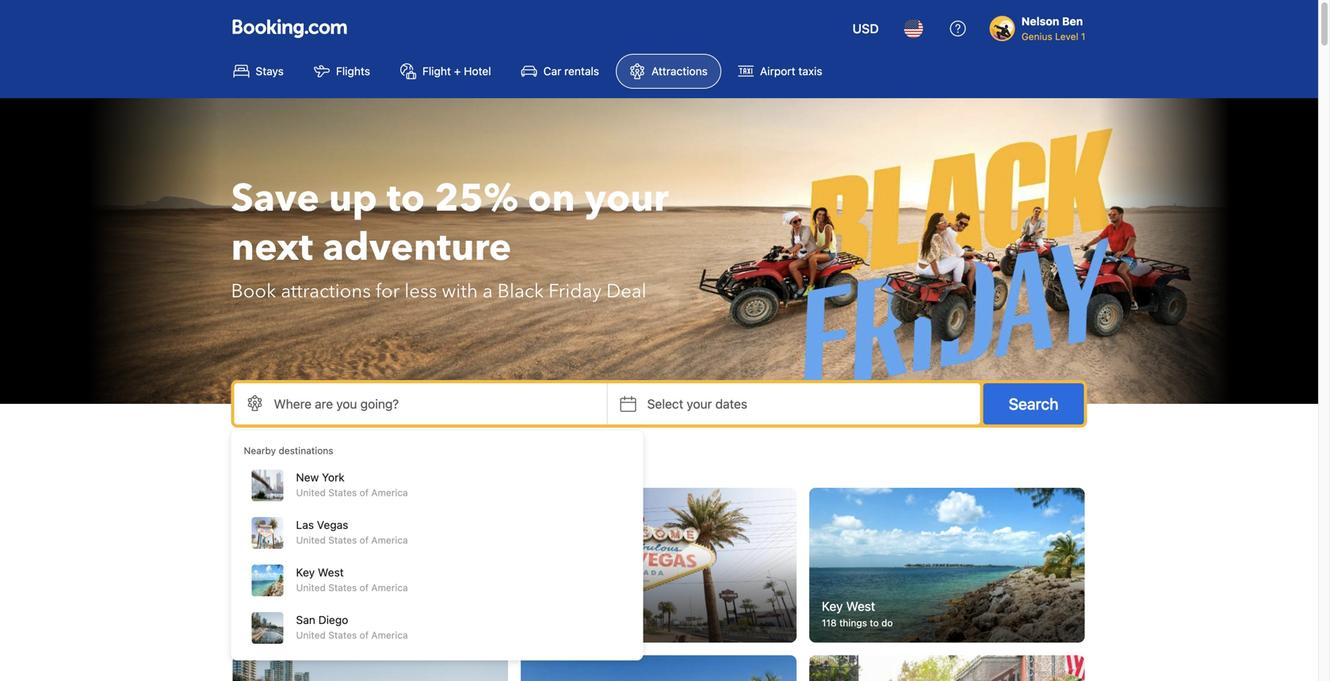 Task type: locate. For each thing, give the bounding box(es) containing it.
states for san diego
[[328, 630, 357, 641]]

2 united from the top
[[296, 535, 326, 546]]

2 of from the top
[[360, 535, 369, 546]]

hotel
[[464, 65, 491, 78]]

your left dates
[[687, 397, 712, 412]]

3 united from the top
[[296, 583, 326, 594]]

key inside the key west united states of america
[[296, 567, 315, 580]]

united
[[296, 488, 326, 499], [296, 535, 326, 546], [296, 583, 326, 594], [296, 630, 326, 641]]

1 vertical spatial york
[[274, 600, 300, 615]]

states for las vegas
[[328, 535, 357, 546]]

3 of from the top
[[360, 583, 369, 594]]

0 vertical spatial your
[[585, 173, 669, 225]]

2 things from the left
[[840, 618, 867, 629]]

miami image
[[521, 656, 797, 682]]

new york 1200 things to do
[[245, 600, 324, 629]]

adventure
[[323, 222, 512, 274]]

+
[[454, 65, 461, 78]]

united down las
[[296, 535, 326, 546]]

of for new york
[[360, 488, 369, 499]]

new orleans image
[[809, 656, 1085, 682]]

1 horizontal spatial do
[[882, 618, 893, 629]]

do
[[312, 618, 324, 629], [882, 618, 893, 629]]

to right up
[[387, 173, 425, 225]]

0 vertical spatial key
[[296, 567, 315, 580]]

0 horizontal spatial to
[[301, 618, 310, 629]]

flight
[[423, 65, 451, 78]]

0 horizontal spatial do
[[312, 618, 324, 629]]

states inside san diego united states of america
[[328, 630, 357, 641]]

1
[[1081, 31, 1086, 42]]

new for new york 1200 things to do
[[245, 600, 271, 615]]

nearby destinations up las
[[233, 454, 388, 475]]

1 horizontal spatial west
[[847, 600, 876, 615]]

key
[[296, 567, 315, 580], [822, 600, 843, 615]]

usd button
[[843, 10, 889, 48]]

of up the key west united states of america
[[360, 535, 369, 546]]

united down san
[[296, 630, 326, 641]]

nelson ben genius level 1
[[1022, 15, 1086, 42]]

new
[[296, 471, 319, 484], [245, 600, 271, 615]]

to left diego
[[301, 618, 310, 629]]

states down vegas
[[328, 535, 357, 546]]

1 horizontal spatial york
[[322, 471, 345, 484]]

0 horizontal spatial your
[[585, 173, 669, 225]]

of for san diego
[[360, 630, 369, 641]]

york left diego
[[274, 600, 300, 615]]

things for west
[[840, 618, 867, 629]]

rentals
[[565, 65, 599, 78]]

united inside san diego united states of america
[[296, 630, 326, 641]]

select
[[647, 397, 684, 412]]

4 america from the top
[[371, 630, 408, 641]]

2 states from the top
[[328, 535, 357, 546]]

key inside key west 118 things to do
[[822, 600, 843, 615]]

of inside the key west united states of america
[[360, 583, 369, 594]]

book
[[231, 279, 276, 305]]

york for new york 1200 things to do
[[274, 600, 300, 615]]

1 america from the top
[[371, 488, 408, 499]]

united for las
[[296, 535, 326, 546]]

friday
[[549, 279, 602, 305]]

york for new york united states of america
[[322, 471, 345, 484]]

key west image
[[809, 488, 1085, 644]]

do right 118
[[882, 618, 893, 629]]

to inside new york 1200 things to do
[[301, 618, 310, 629]]

deal
[[607, 279, 647, 305]]

america for vegas
[[371, 535, 408, 546]]

your right on
[[585, 173, 669, 225]]

america inside the key west united states of america
[[371, 583, 408, 594]]

things
[[270, 618, 298, 629], [840, 618, 867, 629]]

1 horizontal spatial things
[[840, 618, 867, 629]]

america up las vegas united states of america
[[371, 488, 408, 499]]

3 states from the top
[[328, 583, 357, 594]]

new up las
[[296, 471, 319, 484]]

2 america from the top
[[371, 535, 408, 546]]

of for las vegas
[[360, 535, 369, 546]]

1200
[[245, 618, 268, 629]]

things inside new york 1200 things to do
[[270, 618, 298, 629]]

things right 118
[[840, 618, 867, 629]]

states inside the key west united states of america
[[328, 583, 357, 594]]

1 vertical spatial new
[[245, 600, 271, 615]]

4 of from the top
[[360, 630, 369, 641]]

key west 118 things to do
[[822, 600, 893, 629]]

4 states from the top
[[328, 630, 357, 641]]

america inside las vegas united states of america
[[371, 535, 408, 546]]

nearby
[[244, 446, 276, 457], [233, 454, 289, 475]]

1 horizontal spatial key
[[822, 600, 843, 615]]

airport taxis
[[760, 65, 823, 78]]

america up san diego united states of america
[[371, 583, 408, 594]]

1 vertical spatial key
[[822, 600, 843, 615]]

things right 1200
[[270, 618, 298, 629]]

a
[[483, 279, 493, 305]]

1 horizontal spatial to
[[387, 173, 425, 225]]

0 horizontal spatial west
[[318, 567, 344, 580]]

4 united from the top
[[296, 630, 326, 641]]

do inside key west 118 things to do
[[882, 618, 893, 629]]

nearby destinations
[[244, 446, 333, 457], [233, 454, 388, 475]]

1 of from the top
[[360, 488, 369, 499]]

united up san
[[296, 583, 326, 594]]

do inside new york 1200 things to do
[[312, 618, 324, 629]]

black
[[498, 279, 544, 305]]

0 horizontal spatial new
[[245, 600, 271, 615]]

of up san diego image
[[360, 630, 369, 641]]

1 things from the left
[[270, 618, 298, 629]]

west
[[318, 567, 344, 580], [847, 600, 876, 615]]

america
[[371, 488, 408, 499], [371, 535, 408, 546], [371, 583, 408, 594], [371, 630, 408, 641]]

to for new york
[[301, 618, 310, 629]]

25%
[[435, 173, 518, 225]]

level
[[1055, 31, 1079, 42]]

0 horizontal spatial things
[[270, 618, 298, 629]]

1 do from the left
[[312, 618, 324, 629]]

america up san diego image
[[371, 630, 408, 641]]

states up diego
[[328, 583, 357, 594]]

1 horizontal spatial new
[[296, 471, 319, 484]]

states inside new york united states of america
[[328, 488, 357, 499]]

york up vegas
[[322, 471, 345, 484]]

to inside save up to 25% on your next adventure book attractions for less with a black friday deal
[[387, 173, 425, 225]]

destinations
[[279, 446, 333, 457], [293, 454, 388, 475]]

york
[[322, 471, 345, 484], [274, 600, 300, 615]]

0 vertical spatial new
[[296, 471, 319, 484]]

1 united from the top
[[296, 488, 326, 499]]

your
[[585, 173, 669, 225], [687, 397, 712, 412]]

san diego image
[[233, 656, 508, 682]]

west inside the key west united states of america
[[318, 567, 344, 580]]

0 horizontal spatial york
[[274, 600, 300, 615]]

things inside key west 118 things to do
[[840, 618, 867, 629]]

states up vegas
[[328, 488, 357, 499]]

america inside new york united states of america
[[371, 488, 408, 499]]

york inside new york united states of america
[[322, 471, 345, 484]]

flights link
[[300, 54, 384, 89]]

states down diego
[[328, 630, 357, 641]]

1 states from the top
[[328, 488, 357, 499]]

0 horizontal spatial key
[[296, 567, 315, 580]]

attractions link
[[616, 54, 721, 89]]

york inside new york 1200 things to do
[[274, 600, 300, 615]]

united for key
[[296, 583, 326, 594]]

search
[[1009, 395, 1059, 414]]

states inside las vegas united states of america
[[328, 535, 357, 546]]

new inside new york united states of america
[[296, 471, 319, 484]]

key up new york 1200 things to do
[[296, 567, 315, 580]]

1 vertical spatial west
[[847, 600, 876, 615]]

united inside the key west united states of america
[[296, 583, 326, 594]]

0 vertical spatial york
[[322, 471, 345, 484]]

to
[[387, 173, 425, 225], [301, 618, 310, 629], [870, 618, 879, 629]]

0 vertical spatial west
[[318, 567, 344, 580]]

of inside san diego united states of america
[[360, 630, 369, 641]]

united inside new york united states of america
[[296, 488, 326, 499]]

diego
[[318, 614, 348, 627]]

do down the key west united states of america
[[312, 618, 324, 629]]

america for diego
[[371, 630, 408, 641]]

of
[[360, 488, 369, 499], [360, 535, 369, 546], [360, 583, 369, 594], [360, 630, 369, 641]]

of inside las vegas united states of america
[[360, 535, 369, 546]]

1 vertical spatial your
[[687, 397, 712, 412]]

key up 118
[[822, 600, 843, 615]]

west inside key west 118 things to do
[[847, 600, 876, 615]]

united for new
[[296, 488, 326, 499]]

2 do from the left
[[882, 618, 893, 629]]

key for key west 118 things to do
[[822, 600, 843, 615]]

of inside new york united states of america
[[360, 488, 369, 499]]

to inside key west 118 things to do
[[870, 618, 879, 629]]

states
[[328, 488, 357, 499], [328, 535, 357, 546], [328, 583, 357, 594], [328, 630, 357, 641]]

car rentals
[[544, 65, 599, 78]]

of up las vegas united states of america
[[360, 488, 369, 499]]

new york image
[[233, 488, 508, 644]]

america up the key west united states of america
[[371, 535, 408, 546]]

things for york
[[270, 618, 298, 629]]

new inside new york 1200 things to do
[[245, 600, 271, 615]]

united inside las vegas united states of america
[[296, 535, 326, 546]]

united up las
[[296, 488, 326, 499]]

to right 118
[[870, 618, 879, 629]]

3 america from the top
[[371, 583, 408, 594]]

2 horizontal spatial to
[[870, 618, 879, 629]]

america inside san diego united states of america
[[371, 630, 408, 641]]

of for key west
[[360, 583, 369, 594]]

of up san diego united states of america
[[360, 583, 369, 594]]

new up 1200
[[245, 600, 271, 615]]

do for west
[[882, 618, 893, 629]]



Task type: describe. For each thing, give the bounding box(es) containing it.
new york united states of america
[[296, 471, 408, 499]]

up
[[329, 173, 377, 225]]

destinations up new york united states of america
[[279, 446, 333, 457]]

flight + hotel
[[423, 65, 491, 78]]

west for key west 118 things to do
[[847, 600, 876, 615]]

key for key west united states of america
[[296, 567, 315, 580]]

destinations up vegas
[[293, 454, 388, 475]]

save
[[231, 173, 319, 225]]

san diego united states of america
[[296, 614, 408, 641]]

attractions
[[281, 279, 371, 305]]

118
[[822, 618, 837, 629]]

america for york
[[371, 488, 408, 499]]

flights
[[336, 65, 370, 78]]

airport
[[760, 65, 796, 78]]

stays
[[256, 65, 284, 78]]

west for key west united states of america
[[318, 567, 344, 580]]

flight + hotel link
[[387, 54, 505, 89]]

less
[[405, 279, 437, 305]]

new for new york united states of america
[[296, 471, 319, 484]]

car
[[544, 65, 562, 78]]

save up to 25% on your next adventure book attractions for less with a black friday deal
[[231, 173, 669, 305]]

san
[[296, 614, 315, 627]]

your account menu nelson ben genius level 1 element
[[990, 7, 1092, 44]]

attractions
[[652, 65, 708, 78]]

dates
[[716, 397, 748, 412]]

las
[[296, 519, 314, 532]]

your inside save up to 25% on your next adventure book attractions for less with a black friday deal
[[585, 173, 669, 225]]

usd
[[853, 21, 879, 36]]

nelson
[[1022, 15, 1060, 28]]

las vegas image
[[521, 488, 797, 644]]

ben
[[1062, 15, 1083, 28]]

united for san
[[296, 630, 326, 641]]

nearby destinations up new york united states of america
[[244, 446, 333, 457]]

las vegas united states of america
[[296, 519, 408, 546]]

key west united states of america
[[296, 567, 408, 594]]

booking.com image
[[233, 19, 347, 38]]

with
[[442, 279, 478, 305]]

airport taxis link
[[725, 54, 836, 89]]

on
[[528, 173, 575, 225]]

genius
[[1022, 31, 1053, 42]]

to for key west
[[870, 618, 879, 629]]

next
[[231, 222, 313, 274]]

states for key west
[[328, 583, 357, 594]]

stays link
[[220, 54, 297, 89]]

Where are you going? search field
[[234, 384, 607, 425]]

for
[[376, 279, 400, 305]]

1 horizontal spatial your
[[687, 397, 712, 412]]

search button
[[984, 384, 1084, 425]]

states for new york
[[328, 488, 357, 499]]

america for west
[[371, 583, 408, 594]]

taxis
[[799, 65, 823, 78]]

car rentals link
[[508, 54, 613, 89]]

do for york
[[312, 618, 324, 629]]

vegas
[[317, 519, 348, 532]]

select your dates
[[647, 397, 748, 412]]



Task type: vqa. For each thing, say whether or not it's contained in the screenshot.
first 25.00 from the bottom
no



